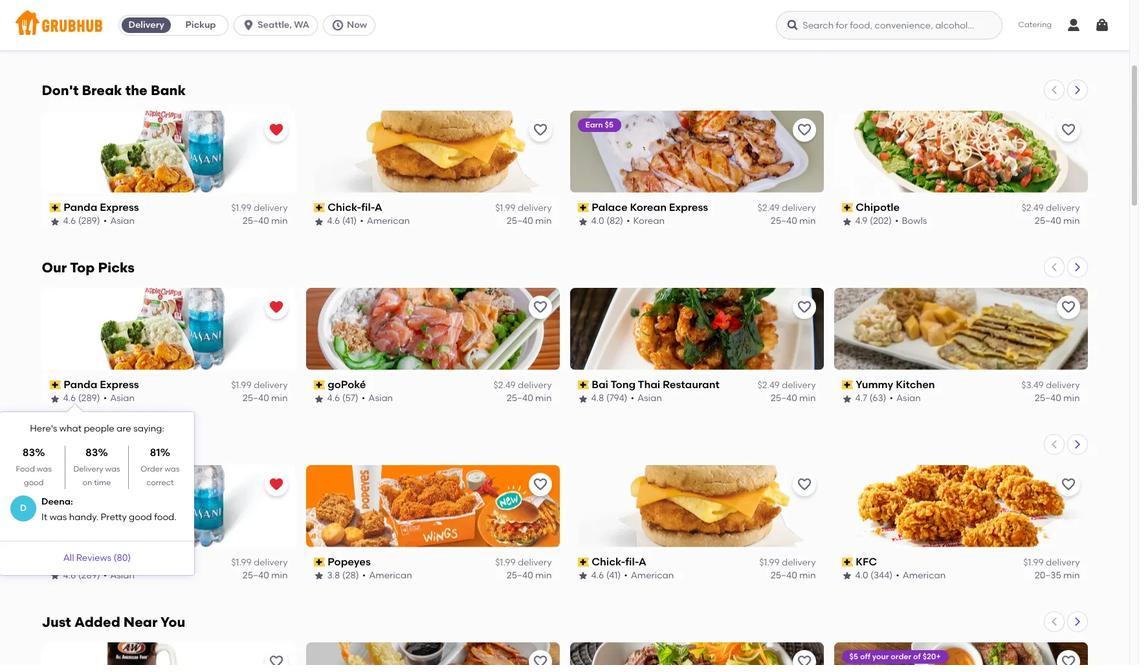 Task type: describe. For each thing, give the bounding box(es) containing it.
subscription pass image for 3.8 (28)
[[314, 558, 325, 567]]

4.9 (202)
[[856, 216, 892, 227]]

it
[[41, 512, 47, 523]]

4.7
[[856, 393, 868, 404]]

25–40 for bai tong thai restaurant logo at right
[[771, 393, 797, 404]]

good inside deena it was handy. pretty good food.
[[129, 512, 152, 523]]

25–40 for palace korean express logo
[[771, 216, 797, 227]]

wa
[[294, 19, 309, 30]]

save this restaurant button for gopoké logo
[[529, 296, 552, 319]]

(289) for don't break the bank
[[78, 216, 100, 227]]

bowls
[[902, 216, 927, 227]]

4.6 (289) for national picks
[[63, 571, 100, 582]]

delivery for popeyes logo
[[518, 557, 552, 568]]

caret left icon image for picks
[[1049, 262, 1060, 272]]

was for it
[[49, 512, 67, 523]]

american for subscription pass image related to 3.8 (28)
[[369, 571, 412, 582]]

save this restaurant image for popeyes logo
[[533, 477, 548, 492]]

chick- for chick-fil-a logo to the right
[[592, 556, 626, 568]]

3 panda express logo image from the top
[[42, 465, 296, 548]]

save this restaurant button for bai tong thai restaurant logo at right
[[793, 296, 816, 319]]

pickup button
[[174, 15, 228, 36]]

min for popeyes logo
[[536, 571, 552, 582]]

tong
[[611, 379, 636, 391]]

good inside 83 food was good
[[24, 478, 44, 487]]

• for chick-fil-a logo to the right
[[624, 571, 628, 582]]

80
[[117, 553, 128, 564]]

save this restaurant image for chick-fil-a logo to the right
[[797, 477, 812, 492]]

subscription pass image for panda
[[50, 203, 61, 212]]

4.6 for save this restaurant image for gopoké logo
[[327, 393, 340, 404]]

was for delivery
[[105, 465, 120, 474]]

delivery inside "83 delivery was on time"
[[73, 465, 103, 474]]

yummy
[[856, 379, 894, 391]]

$1.99 for "panda express logo" associated with picks
[[231, 380, 252, 391]]

min for bai tong thai restaurant logo at right
[[800, 393, 816, 404]]

bai tong thai restaurant
[[592, 379, 720, 391]]

delivery for 1st "panda express logo" from the bottom of the page
[[254, 557, 288, 568]]

save this restaurant button for popeyes logo
[[529, 473, 552, 496]]

81 order was correct
[[141, 447, 180, 487]]

star icon image for palace korean express logo
[[578, 217, 588, 227]]

panda up the what
[[64, 379, 97, 391]]

$2.49 delivery for gopoké
[[494, 380, 552, 391]]

asian for 1st "panda express logo" from the bottom of the page
[[110, 571, 135, 582]]

don't
[[42, 82, 79, 98]]

$1.99 delivery for chick-fil-a logo to the right
[[760, 557, 816, 568]]

earn $5
[[586, 120, 614, 129]]

just added near you
[[42, 614, 185, 630]]

(63)
[[870, 393, 887, 404]]

a for the topmost chick-fil-a logo
[[375, 201, 383, 214]]

1 vertical spatial $5
[[850, 652, 859, 661]]

saved restaurant image for don't break the bank
[[268, 122, 284, 138]]

• asian for "panda express logo" associated with the
[[103, 216, 135, 227]]

kfc
[[856, 556, 877, 568]]

don't break the bank
[[42, 82, 186, 98]]

svg image inside "now" button
[[331, 19, 344, 32]]

panda left the ( on the left bottom of the page
[[64, 556, 97, 568]]

Search for food, convenience, alcohol... search field
[[776, 11, 1003, 39]]

saying:
[[133, 423, 164, 434]]

saved restaurant image for national picks
[[268, 477, 284, 492]]

save this restaurant image for kfc logo
[[1061, 477, 1076, 492]]

min for 1st "panda express logo" from the bottom of the page
[[271, 571, 288, 582]]

caret left icon image for near
[[1049, 617, 1060, 627]]

• for popeyes logo
[[362, 571, 366, 582]]

83 delivery was on time
[[73, 447, 120, 487]]

bai
[[592, 379, 609, 391]]

40–55 min
[[242, 39, 288, 50]]

deena it was handy. pretty good food.
[[41, 497, 177, 523]]

save this restaurant image for ichi teriyaki logo
[[533, 654, 548, 666]]

4.6 for saved restaurant icon related to national picks
[[63, 571, 76, 582]]

pickup
[[186, 19, 216, 30]]

20–35
[[1035, 571, 1062, 582]]

4.0 (344)
[[856, 571, 893, 582]]

people
[[84, 423, 114, 434]]

star icon image for kfc logo
[[842, 571, 852, 582]]

save this restaurant button for kfc logo
[[1057, 473, 1080, 496]]

american for subscription pass image associated with 4.6 (41)
[[367, 216, 410, 227]]

$3.49
[[1022, 380, 1044, 391]]

25–40 for chipotle logo
[[1035, 216, 1062, 227]]

are
[[117, 423, 131, 434]]

(202)
[[870, 216, 892, 227]]

the
[[125, 82, 147, 98]]

• for the topmost chick-fil-a logo
[[360, 216, 364, 227]]

seattle,
[[258, 19, 292, 30]]

chipotle logo image
[[834, 111, 1088, 193]]

star icon image for the topmost chick-fil-a logo
[[314, 217, 324, 227]]

4.6 (57)
[[327, 393, 359, 404]]

sodo
[[64, 24, 95, 36]]

min for "panda express logo" associated with picks
[[271, 393, 288, 404]]

of
[[914, 652, 921, 661]]

min for yummy kitchen logo
[[1064, 393, 1080, 404]]

star icon image for "panda express logo" associated with picks
[[50, 394, 60, 404]]

3 saved restaurant button from the top
[[264, 473, 288, 496]]

4.8 (794)
[[591, 393, 628, 404]]

pretty
[[101, 512, 127, 523]]

asian for "panda express logo" associated with picks
[[110, 393, 135, 404]]

save this restaurant image for yummy kitchen
[[1061, 300, 1076, 315]]

subscription pass image for 4.0 (82)
[[578, 203, 589, 212]]

4.6 (41) for chick-fil-a logo to the right
[[591, 571, 621, 582]]

25–40 for gopoké logo
[[507, 393, 533, 404]]

sodo bento
[[64, 24, 128, 36]]

reviews
[[76, 553, 111, 564]]

$7.49 delivery
[[231, 25, 288, 36]]

4.9
[[856, 216, 868, 227]]

wicked chopstix logo image
[[834, 643, 1088, 666]]

panda express logo image for the
[[42, 111, 296, 193]]

$1.99 delivery for popeyes logo
[[495, 557, 552, 568]]

(82)
[[607, 216, 623, 227]]

25–40 for chick-fil-a logo to the right
[[771, 571, 797, 582]]

$5 off your order of $20+
[[850, 652, 941, 661]]

your
[[873, 652, 889, 661]]

(794)
[[606, 393, 628, 404]]

81
[[150, 447, 160, 459]]

20–35 min
[[1035, 571, 1080, 582]]

(28)
[[342, 571, 359, 582]]

save this restaurant button for ichi teriyaki logo
[[529, 650, 552, 666]]

min for palace korean express logo
[[800, 216, 816, 227]]

ichi teriyaki logo image
[[306, 643, 560, 666]]

$1.99 for popeyes logo
[[495, 557, 516, 568]]

national
[[42, 437, 102, 453]]

saved restaurant image
[[268, 300, 284, 315]]

star icon image for "panda express logo" associated with the
[[50, 217, 60, 227]]

popeyes
[[328, 556, 371, 568]]

save this restaurant button for the topmost chick-fil-a logo
[[529, 118, 552, 142]]

• korean
[[627, 216, 665, 227]]

• for chipotle logo
[[895, 216, 899, 227]]

0 vertical spatial chick-fil-a logo image
[[306, 111, 560, 193]]

deena
[[41, 497, 71, 508]]

handy.
[[69, 512, 99, 523]]

you
[[161, 614, 185, 630]]

$20+
[[923, 652, 941, 661]]

)
[[128, 553, 131, 564]]

$2.49 delivery for bai tong thai restaurant
[[758, 380, 816, 391]]

just
[[42, 614, 71, 630]]

(41) for chick-fil-a logo to the right
[[606, 571, 621, 582]]

palace korean express logo image
[[570, 111, 824, 193]]

saved restaurant button for the
[[264, 118, 288, 142]]

• for yummy kitchen logo
[[890, 393, 893, 404]]

panda express link
[[314, 23, 552, 38]]

1 horizontal spatial svg image
[[787, 19, 800, 32]]

star icon image for chipotle logo
[[842, 217, 852, 227]]

catering
[[1019, 20, 1052, 29]]

seattle, wa
[[258, 19, 309, 30]]

min for gopoké logo
[[536, 393, 552, 404]]

time
[[94, 478, 111, 487]]

fil- for subscription pass image associated with 4.6 (41)
[[361, 201, 375, 214]]

our
[[42, 259, 67, 276]]

national picks
[[42, 437, 141, 453]]

0 horizontal spatial $5
[[605, 120, 614, 129]]

food
[[16, 465, 35, 474]]

(289) for national picks
[[78, 571, 100, 582]]

save this restaurant image for gopoké logo
[[533, 300, 548, 315]]

$2.49 delivery for palace korean express
[[758, 203, 816, 214]]

asian for "panda express logo" associated with the
[[110, 216, 135, 227]]

1 vertical spatial picks
[[105, 437, 141, 453]]

off
[[860, 652, 871, 661]]

• asian for bai tong thai restaurant logo at right
[[631, 393, 662, 404]]

kitchen
[[896, 379, 935, 391]]

was for food
[[37, 465, 52, 474]]

panda right wa
[[328, 24, 362, 36]]

$2.49 for chipotle
[[1022, 203, 1044, 214]]

catering button
[[1010, 11, 1061, 40]]

saved restaurant button for picks
[[264, 296, 288, 319]]

thai
[[638, 379, 661, 391]]

top
[[70, 259, 95, 276]]

$2.49 for gopoké
[[494, 380, 516, 391]]



Task type: locate. For each thing, give the bounding box(es) containing it.
0 vertical spatial (41)
[[342, 216, 357, 227]]

2 vertical spatial panda express logo image
[[42, 465, 296, 548]]

4.0 for kfc
[[856, 571, 869, 582]]

0 horizontal spatial svg image
[[331, 19, 344, 32]]

1 horizontal spatial chick-fil-a
[[592, 556, 647, 568]]

1 horizontal spatial fil-
[[626, 556, 639, 568]]

0 vertical spatial chick-
[[328, 201, 361, 214]]

0 horizontal spatial 4.6 (41)
[[327, 216, 357, 227]]

subscription pass image for chick-
[[578, 558, 589, 567]]

order
[[891, 652, 912, 661]]

25–40 for "panda express logo" associated with the
[[243, 216, 269, 227]]

• asian for gopoké logo
[[362, 393, 393, 404]]

here's what people are saying:
[[30, 423, 164, 434]]

palace
[[592, 201, 628, 214]]

1 horizontal spatial $5
[[850, 652, 859, 661]]

0 horizontal spatial good
[[24, 478, 44, 487]]

delivery right 'bento'
[[128, 19, 164, 30]]

seattle, wa button
[[234, 15, 323, 36]]

subscription pass image for 4.6 (57)
[[314, 381, 325, 390]]

now button
[[323, 15, 381, 36]]

(57)
[[342, 393, 359, 404]]

korean up the • korean
[[630, 201, 667, 214]]

american
[[367, 216, 410, 227], [369, 571, 412, 582], [631, 571, 674, 582], [903, 571, 946, 582]]

• asian up are
[[103, 393, 135, 404]]

1 vertical spatial chick-fil-a
[[592, 556, 647, 568]]

popeyes logo image
[[306, 465, 560, 548]]

min for chipotle logo
[[1064, 216, 1080, 227]]

• asian down yummy kitchen on the right bottom of page
[[890, 393, 921, 404]]

asian up our top picks
[[110, 216, 135, 227]]

all reviews ( 80 )
[[63, 553, 131, 564]]

subscription pass image for yummy
[[842, 381, 853, 390]]

delivery button
[[119, 15, 174, 36]]

1 vertical spatial a
[[639, 556, 647, 568]]

1 horizontal spatial svg image
[[1066, 17, 1082, 33]]

bank
[[151, 82, 186, 98]]

25–40 for popeyes logo
[[507, 571, 533, 582]]

4.0 down kfc
[[856, 571, 869, 582]]

$5 left off
[[850, 652, 859, 661]]

star icon image for gopoké logo
[[314, 394, 324, 404]]

asian down 80
[[110, 571, 135, 582]]

83 down here's what people are saying:
[[85, 447, 98, 459]]

1 vertical spatial good
[[129, 512, 152, 523]]

3 caret left icon image from the top
[[1049, 439, 1060, 450]]

our top picks
[[42, 259, 135, 276]]

$2.49 delivery
[[758, 203, 816, 214], [1022, 203, 1080, 214], [494, 380, 552, 391], [758, 380, 816, 391]]

subscription pass image for 4.9 (202)
[[842, 203, 853, 212]]

1 horizontal spatial a
[[639, 556, 647, 568]]

subscription pass image for 4.6 (41)
[[314, 203, 325, 212]]

panda express logo image for picks
[[42, 288, 296, 370]]

25–40 for yummy kitchen logo
[[1035, 393, 1062, 404]]

40–55
[[242, 39, 269, 50]]

save this restaurant image
[[533, 122, 548, 138], [1061, 122, 1076, 138], [797, 300, 812, 315], [1061, 300, 1076, 315], [797, 654, 812, 666], [1061, 654, 1076, 666]]

1 vertical spatial saved restaurant button
[[264, 296, 288, 319]]

1 vertical spatial saved restaurant image
[[268, 477, 284, 492]]

picks down are
[[105, 437, 141, 453]]

4.6 for chick-fil-a logo to the right save this restaurant image
[[591, 571, 604, 582]]

gopoké logo image
[[306, 288, 560, 370]]

0 vertical spatial korean
[[630, 201, 667, 214]]

4 caret right icon image from the top
[[1072, 617, 1083, 627]]

0 vertical spatial $5
[[605, 120, 614, 129]]

83 inside "83 delivery was on time"
[[85, 447, 98, 459]]

4.0 for palace korean express
[[591, 216, 604, 227]]

(344)
[[871, 571, 893, 582]]

(289) up here's what people are saying:
[[78, 393, 100, 404]]

3.8 (28)
[[327, 571, 359, 582]]

4.0
[[591, 216, 604, 227], [856, 571, 869, 582]]

• american for kfc logo
[[896, 571, 946, 582]]

asian for bai tong thai restaurant logo at right
[[638, 393, 662, 404]]

delivery for palace korean express logo
[[782, 203, 816, 214]]

delivery for "panda express logo" associated with picks
[[254, 380, 288, 391]]

earn
[[586, 120, 603, 129]]

subscription pass image inside panda express link
[[314, 26, 325, 35]]

tooltip containing 83
[[0, 404, 194, 576]]

$1.99
[[231, 203, 252, 214], [495, 203, 516, 214], [231, 380, 252, 391], [231, 557, 252, 568], [495, 557, 516, 568], [760, 557, 780, 568], [1024, 557, 1044, 568]]

good down food
[[24, 478, 44, 487]]

chick-fil-a logo image
[[306, 111, 560, 193], [570, 465, 824, 548]]

•
[[368, 39, 371, 50], [103, 216, 107, 227], [360, 216, 364, 227], [627, 216, 630, 227], [895, 216, 899, 227], [103, 393, 107, 404], [362, 393, 365, 404], [631, 393, 634, 404], [890, 393, 893, 404], [103, 571, 107, 582], [362, 571, 366, 582], [624, 571, 628, 582], [896, 571, 900, 582]]

saved restaurant button
[[264, 118, 288, 142], [264, 296, 288, 319], [264, 473, 288, 496]]

all
[[63, 553, 74, 564]]

good
[[24, 478, 44, 487], [129, 512, 152, 523]]

d
[[20, 503, 27, 514]]

2 83 from the left
[[85, 447, 98, 459]]

3 caret right icon image from the top
[[1072, 439, 1083, 450]]

star icon image for 1st "panda express logo" from the bottom of the page
[[50, 571, 60, 582]]

0 horizontal spatial delivery
[[73, 465, 103, 474]]

• for palace korean express logo
[[627, 216, 630, 227]]

was up the time
[[105, 465, 120, 474]]

bai tong thai restaurant logo image
[[570, 288, 824, 370]]

$3.49 delivery
[[1022, 380, 1080, 391]]

$1.99 delivery
[[231, 203, 288, 214], [495, 203, 552, 214], [231, 380, 288, 391], [231, 557, 288, 568], [495, 557, 552, 568], [760, 557, 816, 568], [1024, 557, 1080, 568]]

• asian
[[368, 39, 399, 50], [103, 216, 135, 227], [103, 393, 135, 404], [362, 393, 393, 404], [631, 393, 662, 404], [890, 393, 921, 404], [103, 571, 135, 582]]

1 horizontal spatial 83
[[85, 447, 98, 459]]

• asian up our top picks
[[103, 216, 135, 227]]

• asian down 80
[[103, 571, 135, 582]]

0 vertical spatial picks
[[98, 259, 135, 276]]

delivery for chipotle logo
[[1046, 203, 1080, 214]]

star icon image for yummy kitchen logo
[[842, 394, 852, 404]]

0 horizontal spatial fil-
[[361, 201, 375, 214]]

4.8
[[591, 393, 604, 404]]

asian up are
[[110, 393, 135, 404]]

tooltip
[[0, 404, 194, 576]]

0 vertical spatial chick-fil-a
[[328, 201, 383, 214]]

panda express
[[328, 24, 403, 36], [64, 201, 139, 214], [64, 379, 139, 391], [64, 556, 139, 568]]

1 horizontal spatial (41)
[[606, 571, 621, 582]]

4.0 (82)
[[591, 216, 623, 227]]

panda express logo image
[[42, 111, 296, 193], [42, 288, 296, 370], [42, 465, 296, 548]]

0 horizontal spatial chick-fil-a
[[328, 201, 383, 214]]

1 vertical spatial (41)
[[606, 571, 621, 582]]

asian for gopoké logo
[[369, 393, 393, 404]]

4.6 (289) for don't break the bank
[[63, 216, 100, 227]]

2 horizontal spatial svg image
[[1095, 17, 1110, 33]]

save this restaurant button for chick-fil-a logo to the right
[[793, 473, 816, 496]]

$2.49 for palace korean express
[[758, 203, 780, 214]]

1 horizontal spatial delivery
[[128, 19, 164, 30]]

was for order
[[165, 465, 180, 474]]

delivery for gopoké logo
[[518, 380, 552, 391]]

min
[[271, 39, 288, 50], [536, 39, 552, 50], [271, 216, 288, 227], [536, 216, 552, 227], [800, 216, 816, 227], [1064, 216, 1080, 227], [271, 393, 288, 404], [536, 393, 552, 404], [800, 393, 816, 404], [1064, 393, 1080, 404], [271, 571, 288, 582], [536, 571, 552, 582], [800, 571, 816, 582], [1064, 571, 1080, 582]]

delivery for "panda express logo" associated with the
[[254, 203, 288, 214]]

korean down palace korean express
[[633, 216, 665, 227]]

save this restaurant button for yummy kitchen logo
[[1057, 296, 1080, 319]]

delivery for bai tong thai restaurant logo at right
[[782, 380, 816, 391]]

correct
[[146, 478, 174, 487]]

delivery inside button
[[128, 19, 164, 30]]

(
[[114, 553, 117, 564]]

• for gopoké logo
[[362, 393, 365, 404]]

(289) down "now" button
[[342, 39, 364, 50]]

0 vertical spatial saved restaurant image
[[268, 122, 284, 138]]

palace korean express
[[592, 201, 708, 214]]

asian right (57)
[[369, 393, 393, 404]]

4.6 (289) up the what
[[63, 393, 100, 404]]

svg image left now
[[331, 19, 344, 32]]

• american for the topmost chick-fil-a logo
[[360, 216, 410, 227]]

$1.99 delivery for "panda express logo" associated with the
[[231, 203, 288, 214]]

0 horizontal spatial a
[[375, 201, 383, 214]]

1 saved restaurant image from the top
[[268, 122, 284, 138]]

(41)
[[342, 216, 357, 227], [606, 571, 621, 582]]

picks
[[98, 259, 135, 276], [105, 437, 141, 453]]

(289) down reviews
[[78, 571, 100, 582]]

0 horizontal spatial svg image
[[242, 19, 255, 32]]

here's
[[30, 423, 57, 434]]

1 vertical spatial fil-
[[626, 556, 639, 568]]

$1.99 for the topmost chick-fil-a logo
[[495, 203, 516, 214]]

save this restaurant image for chick-fil-a
[[533, 122, 548, 138]]

chick-
[[328, 201, 361, 214], [592, 556, 626, 568]]

• asian down thai
[[631, 393, 662, 404]]

svg image right catering button
[[1066, 17, 1082, 33]]

4.6 (289)
[[327, 39, 364, 50], [63, 216, 100, 227], [63, 393, 100, 404], [63, 571, 100, 582]]

25–40 for the topmost chick-fil-a logo
[[507, 216, 533, 227]]

1 vertical spatial chick-
[[592, 556, 626, 568]]

break
[[82, 82, 122, 98]]

0 vertical spatial fil-
[[361, 201, 375, 214]]

asian for yummy kitchen logo
[[897, 393, 921, 404]]

on
[[83, 478, 92, 487]]

2 panda express logo image from the top
[[42, 288, 296, 370]]

1 caret left icon image from the top
[[1049, 85, 1060, 95]]

korean
[[630, 201, 667, 214], [633, 216, 665, 227]]

was
[[37, 465, 52, 474], [105, 465, 120, 474], [165, 465, 180, 474], [49, 512, 67, 523]]

order
[[141, 465, 163, 474]]

2 vertical spatial saved restaurant button
[[264, 473, 288, 496]]

save this restaurant image for chipotle
[[1061, 122, 1076, 138]]

2 caret right icon image from the top
[[1072, 262, 1083, 272]]

delivery up on
[[73, 465, 103, 474]]

4.6 (289) up the 'top'
[[63, 216, 100, 227]]

1 vertical spatial korean
[[633, 216, 665, 227]]

0 vertical spatial delivery
[[128, 19, 164, 30]]

yummy kitchen
[[856, 379, 935, 391]]

1 horizontal spatial 4.6 (41)
[[591, 571, 621, 582]]

0 vertical spatial saved restaurant button
[[264, 118, 288, 142]]

five sisters thai cuisine logo image
[[570, 643, 824, 666]]

1 vertical spatial chick-fil-a logo image
[[570, 465, 824, 548]]

1 vertical spatial 4.0
[[856, 571, 869, 582]]

0 vertical spatial good
[[24, 478, 44, 487]]

caret right icon image for picks
[[1072, 262, 1083, 272]]

svg image
[[1066, 17, 1082, 33], [331, 19, 344, 32]]

bento
[[98, 24, 128, 36]]

chick- for the topmost chick-fil-a logo
[[328, 201, 361, 214]]

asian down the 'kitchen'
[[897, 393, 921, 404]]

star icon image for chick-fil-a logo to the right
[[578, 571, 588, 582]]

was inside 81 order was correct
[[165, 465, 180, 474]]

a & w restaurant logo image
[[42, 643, 296, 666]]

asian down "now" button
[[374, 39, 399, 50]]

(289) up our top picks
[[78, 216, 100, 227]]

was right food
[[37, 465, 52, 474]]

was right it at the left of page
[[49, 512, 67, 523]]

$2.49
[[758, 203, 780, 214], [1022, 203, 1044, 214], [494, 380, 516, 391], [758, 380, 780, 391]]

1 vertical spatial panda express logo image
[[42, 288, 296, 370]]

1 83 from the left
[[22, 447, 35, 459]]

asian
[[374, 39, 399, 50], [110, 216, 135, 227], [110, 393, 135, 404], [369, 393, 393, 404], [638, 393, 662, 404], [897, 393, 921, 404], [110, 571, 135, 582]]

korean for •
[[633, 216, 665, 227]]

4.6 for saved restaurant image
[[63, 393, 76, 404]]

what
[[59, 423, 82, 434]]

was up correct at the left
[[165, 465, 180, 474]]

4.6 (289) down reviews
[[63, 571, 100, 582]]

subscription pass image
[[50, 203, 61, 212], [578, 381, 589, 390], [842, 381, 853, 390], [578, 558, 589, 567], [842, 558, 853, 567]]

1 vertical spatial delivery
[[73, 465, 103, 474]]

american for subscription pass icon related to chick-
[[631, 571, 674, 582]]

83 inside 83 food was good
[[22, 447, 35, 459]]

was inside 83 food was good
[[37, 465, 52, 474]]

star icon image
[[314, 39, 324, 50], [50, 217, 60, 227], [314, 217, 324, 227], [578, 217, 588, 227], [842, 217, 852, 227], [50, 394, 60, 404], [314, 394, 324, 404], [578, 394, 588, 404], [842, 394, 852, 404], [50, 571, 60, 582], [314, 571, 324, 582], [578, 571, 588, 582], [842, 571, 852, 582]]

save this restaurant image for a & w restaurant logo
[[268, 654, 284, 666]]

$5 right earn
[[605, 120, 614, 129]]

good left the food.
[[129, 512, 152, 523]]

0 horizontal spatial 4.0
[[591, 216, 604, 227]]

1 horizontal spatial chick-
[[592, 556, 626, 568]]

2 saved restaurant image from the top
[[268, 477, 284, 492]]

3.8
[[327, 571, 340, 582]]

$1.99 for chick-fil-a logo to the right
[[760, 557, 780, 568]]

4.0 left the (82)
[[591, 216, 604, 227]]

panda up the 'top'
[[64, 201, 97, 214]]

caret left icon image
[[1049, 85, 1060, 95], [1049, 262, 1060, 272], [1049, 439, 1060, 450], [1049, 617, 1060, 627]]

0 horizontal spatial 83
[[22, 447, 35, 459]]

delivery
[[254, 25, 288, 36], [254, 203, 288, 214], [518, 203, 552, 214], [782, 203, 816, 214], [1046, 203, 1080, 214], [254, 380, 288, 391], [518, 380, 552, 391], [782, 380, 816, 391], [1046, 380, 1080, 391], [254, 557, 288, 568], [518, 557, 552, 568], [782, 557, 816, 568], [1046, 557, 1080, 568]]

0 vertical spatial a
[[375, 201, 383, 214]]

0 vertical spatial 4.0
[[591, 216, 604, 227]]

svg image inside seattle, wa button
[[242, 19, 255, 32]]

• american for chick-fil-a logo to the right
[[624, 571, 674, 582]]

0 horizontal spatial chick-
[[328, 201, 361, 214]]

1 saved restaurant button from the top
[[264, 118, 288, 142]]

delivery for chick-fil-a logo to the right
[[782, 557, 816, 568]]

0 vertical spatial panda express logo image
[[42, 111, 296, 193]]

1 horizontal spatial good
[[129, 512, 152, 523]]

food.
[[154, 512, 177, 523]]

subscription pass image for 4.6 (289)
[[50, 381, 61, 390]]

1 vertical spatial 4.6 (41)
[[591, 571, 621, 582]]

83 for 83 delivery was on time
[[85, 447, 98, 459]]

chick-fil-a for chick-fil-a logo to the right
[[592, 556, 647, 568]]

star icon image for popeyes logo
[[314, 571, 324, 582]]

near
[[124, 614, 158, 630]]

save this restaurant button for a & w restaurant logo
[[264, 650, 288, 666]]

delivery
[[128, 19, 164, 30], [73, 465, 103, 474]]

83 up food
[[22, 447, 35, 459]]

83
[[22, 447, 35, 459], [85, 447, 98, 459]]

2 saved restaurant button from the top
[[264, 296, 288, 319]]

$1.99 delivery for kfc logo
[[1024, 557, 1080, 568]]

4.6 (289) for our top picks
[[63, 393, 100, 404]]

chipotle
[[856, 201, 900, 214]]

83 for 83 food was good
[[22, 447, 35, 459]]

• asian down "now" button
[[368, 39, 399, 50]]

1 caret right icon image from the top
[[1072, 85, 1083, 95]]

express
[[364, 24, 403, 36], [100, 201, 139, 214], [669, 201, 708, 214], [100, 379, 139, 391], [100, 556, 139, 568]]

caret left icon image for the
[[1049, 85, 1060, 95]]

$2.49 for bai tong thai restaurant
[[758, 380, 780, 391]]

chick-fil-a for the topmost chick-fil-a logo
[[328, 201, 383, 214]]

• asian for yummy kitchen logo
[[890, 393, 921, 404]]

saved restaurant image
[[268, 122, 284, 138], [268, 477, 284, 492]]

0 horizontal spatial chick-fil-a logo image
[[306, 111, 560, 193]]

$1.99 delivery for "panda express logo" associated with picks
[[231, 380, 288, 391]]

4 caret left icon image from the top
[[1049, 617, 1060, 627]]

4.6 (41)
[[327, 216, 357, 227], [591, 571, 621, 582]]

caret right icon image
[[1072, 85, 1083, 95], [1072, 262, 1083, 272], [1072, 439, 1083, 450], [1072, 617, 1083, 627]]

was inside "83 delivery was on time"
[[105, 465, 120, 474]]

panda
[[328, 24, 362, 36], [64, 201, 97, 214], [64, 379, 97, 391], [64, 556, 97, 568]]

delivery for the topmost chick-fil-a logo
[[518, 203, 552, 214]]

gopoké
[[328, 379, 366, 391]]

4.6 (41) for the topmost chick-fil-a logo
[[327, 216, 357, 227]]

main navigation navigation
[[0, 0, 1130, 51]]

fil- for subscription pass icon related to chick-
[[626, 556, 639, 568]]

1 panda express logo image from the top
[[42, 111, 296, 193]]

subscription pass image
[[50, 26, 61, 35], [314, 26, 325, 35], [314, 203, 325, 212], [578, 203, 589, 212], [842, 203, 853, 212], [50, 381, 61, 390], [314, 381, 325, 390], [314, 558, 325, 567]]

• for bai tong thai restaurant logo at right
[[631, 393, 634, 404]]

kfc logo image
[[834, 465, 1088, 548]]

1 horizontal spatial 4.0
[[856, 571, 869, 582]]

1 horizontal spatial chick-fil-a logo image
[[570, 465, 824, 548]]

(289) for our top picks
[[78, 393, 100, 404]]

yummy kitchen logo image
[[834, 288, 1088, 370]]

caret right icon image for near
[[1072, 617, 1083, 627]]

$7.49
[[231, 25, 252, 36]]

chick-fil-a
[[328, 201, 383, 214], [592, 556, 647, 568]]

breakfast
[[50, 39, 91, 50]]

picks right the 'top'
[[98, 259, 135, 276]]

25–40 for 1st "panda express logo" from the bottom of the page
[[243, 571, 269, 582]]

4.6 for saved restaurant icon for don't break the bank
[[63, 216, 76, 227]]

$1.99 for 1st "panda express logo" from the bottom of the page
[[231, 557, 252, 568]]

asian down thai
[[638, 393, 662, 404]]

• american
[[360, 216, 410, 227], [362, 571, 412, 582], [624, 571, 674, 582], [896, 571, 946, 582]]

• asian for "panda express logo" associated with picks
[[103, 393, 135, 404]]

4.6 (289) down "now" button
[[327, 39, 364, 50]]

0 horizontal spatial (41)
[[342, 216, 357, 227]]

added
[[74, 614, 120, 630]]

2 caret left icon image from the top
[[1049, 262, 1060, 272]]

(289)
[[342, 39, 364, 50], [78, 216, 100, 227], [78, 393, 100, 404], [78, 571, 100, 582]]

save this restaurant image
[[797, 122, 812, 138], [533, 300, 548, 315], [533, 477, 548, 492], [797, 477, 812, 492], [1061, 477, 1076, 492], [268, 654, 284, 666], [533, 654, 548, 666]]

• asian right (57)
[[362, 393, 393, 404]]

svg image
[[1095, 17, 1110, 33], [242, 19, 255, 32], [787, 19, 800, 32]]

0 vertical spatial 4.6 (41)
[[327, 216, 357, 227]]

• bowls
[[895, 216, 927, 227]]

was inside deena it was handy. pretty good food.
[[49, 512, 67, 523]]

now
[[347, 19, 367, 30]]

• asian for 1st "panda express logo" from the bottom of the page
[[103, 571, 135, 582]]



Task type: vqa. For each thing, say whether or not it's contained in the screenshot.
kitchen
yes



